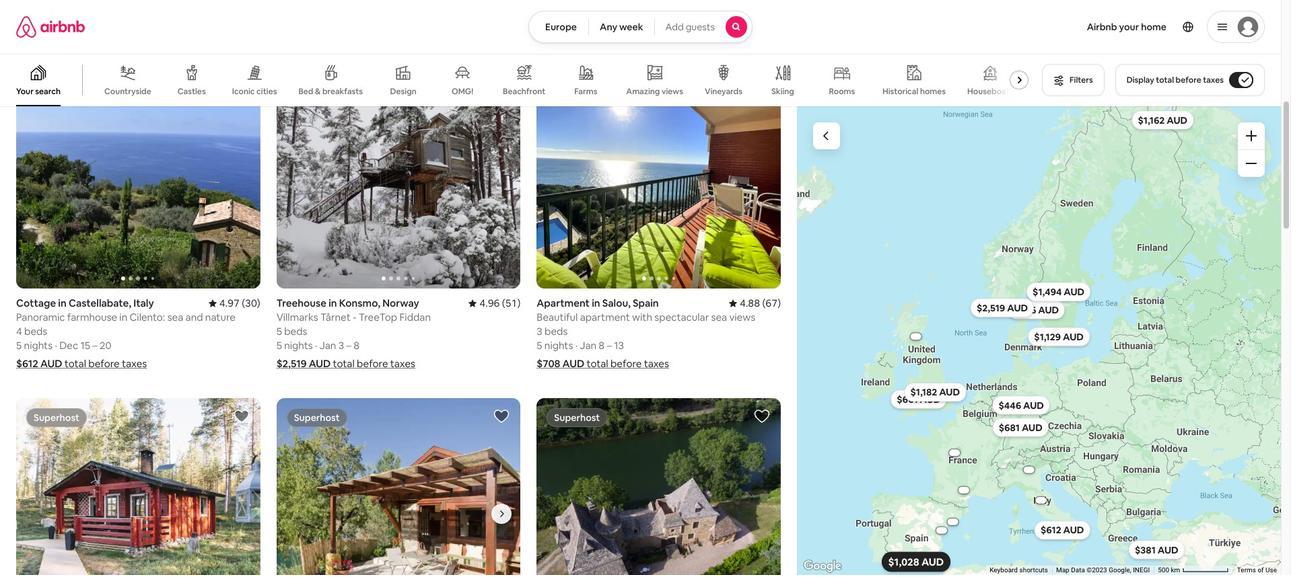 Task type: describe. For each thing, give the bounding box(es) containing it.
spectacular
[[655, 311, 709, 324]]

your
[[1119, 21, 1139, 33]]

taxes inside apartment in salou, spain beautiful apartment with spectacular sea views 3 beds 5 nights · jan 8 – 13 $708 aud total before taxes
[[644, 357, 669, 370]]

spain
[[633, 297, 659, 310]]

nature
[[205, 311, 235, 324]]

beds inside treehouse in konsmo, norway villmarks tårnet - treetop fiddan 5 beds 5 nights · jan 3 – 8 $2,519 aud total before taxes
[[284, 325, 307, 338]]

dec
[[59, 339, 78, 352]]

treehouse
[[276, 297, 326, 310]]

$3,025 aud
[[905, 334, 926, 339]]

bed & breakfasts
[[298, 86, 363, 97]]

countryside
[[104, 86, 151, 97]]

vineyards
[[705, 86, 742, 97]]

panoramic
[[16, 311, 65, 324]]

rooms
[[829, 86, 855, 97]]

4.88
[[740, 297, 760, 310]]

apartment
[[580, 311, 630, 324]]

4.96
[[479, 297, 500, 310]]

$446 aud
[[998, 399, 1044, 411]]

$1,222 aud
[[953, 488, 974, 492]]

castles
[[178, 86, 206, 97]]

$1,028 aud button
[[881, 552, 950, 572]]

terms of use
[[1237, 567, 1277, 574]]

breakfasts
[[322, 86, 363, 97]]

$708 aud inside apartment in salou, spain beautiful apartment with spectacular sea views 3 beds 5 nights · jan 8 – 13 $708 aud total before taxes
[[537, 357, 584, 370]]

nights inside apartment in salou, spain beautiful apartment with spectacular sea views 3 beds 5 nights · jan 8 – 13 $708 aud total before taxes
[[544, 339, 573, 352]]

– inside apartment in salou, spain beautiful apartment with spectacular sea views 3 beds 5 nights · jan 8 – 13 $708 aud total before taxes
[[607, 339, 612, 352]]

5 inside apartment in salou, spain beautiful apartment with spectacular sea views 3 beds 5 nights · jan 8 – 13 $708 aud total before taxes
[[537, 339, 542, 352]]

houseboats
[[967, 86, 1013, 97]]

8 inside apartment in salou, spain beautiful apartment with spectacular sea views 3 beds 5 nights · jan 8 – 13 $708 aud total before taxes
[[599, 339, 605, 352]]

$671 aud button
[[1027, 491, 1054, 510]]

$708 aud button
[[939, 513, 966, 531]]

bed
[[298, 86, 313, 97]]

europe button
[[528, 11, 589, 43]]

keyboard shortcuts button
[[990, 566, 1048, 576]]

europe
[[545, 21, 577, 33]]

$686 aud button
[[1007, 300, 1065, 319]]

add to wishlist: cabin in güejar sierra, spain image
[[494, 409, 510, 425]]

data
[[1071, 567, 1085, 574]]

$708 aud inside $661 aud $708 aud
[[944, 520, 962, 524]]

airbnb your home link
[[1079, 13, 1175, 41]]

beds inside apartment in salou, spain beautiful apartment with spectacular sea views 3 beds 5 nights · jan 8 – 13 $708 aud total before taxes
[[545, 325, 568, 338]]

treehouse in konsmo, norway villmarks tårnet - treetop fiddan 5 beds 5 nights · jan 3 – 8 $2,519 aud total before taxes
[[276, 297, 431, 370]]

$1,222 aud button
[[950, 481, 977, 500]]

google map
showing 20 stays. region
[[797, 106, 1281, 576]]

in for apartment
[[592, 297, 600, 310]]

$612 aud button
[[1034, 521, 1090, 540]]

terms
[[1237, 567, 1256, 574]]

$1,173 aud
[[944, 451, 964, 455]]

any
[[600, 21, 617, 33]]

apartment
[[537, 297, 590, 310]]

$612 aud inside the cottage in castellabate, italy panoramic farmhouse in cilento: sea and nature 4 beds 5 nights · dec 15 – 20 $612 aud total before taxes
[[16, 357, 62, 370]]

keyboard
[[990, 567, 1018, 574]]

tårnet
[[320, 311, 351, 324]]

before inside apartment in salou, spain beautiful apartment with spectacular sea views 3 beds 5 nights · jan 8 – 13 $708 aud total before taxes
[[610, 357, 642, 370]]

cilento:
[[130, 311, 165, 324]]

(30)
[[242, 297, 260, 310]]

map data ©2023 google, inegi
[[1056, 567, 1150, 574]]

500 km button
[[1154, 566, 1233, 576]]

your search
[[16, 86, 61, 97]]

$686 aud
[[1013, 304, 1059, 316]]

historical homes
[[882, 86, 946, 97]]

apartment in salou, spain beautiful apartment with spectacular sea views 3 beds 5 nights · jan 8 – 13 $708 aud total before taxes
[[537, 297, 755, 370]]

airbnb your home
[[1087, 21, 1167, 33]]

taxes inside the cottage in castellabate, italy panoramic farmhouse in cilento: sea and nature 4 beds 5 nights · dec 15 – 20 $612 aud total before taxes
[[122, 357, 147, 370]]

in left the cilento:
[[119, 311, 127, 324]]

add to wishlist: cabin in ivalo, finland image
[[233, 409, 250, 425]]

norway
[[383, 297, 419, 310]]

3 inside apartment in salou, spain beautiful apartment with spectacular sea views 3 beds 5 nights · jan 8 – 13 $708 aud total before taxes
[[537, 325, 542, 338]]

and
[[185, 311, 203, 324]]

filters button
[[1042, 64, 1104, 96]]

$2,519 aud button
[[970, 298, 1034, 317]]

– inside treehouse in konsmo, norway villmarks tårnet - treetop fiddan 5 beds 5 nights · jan 3 – 8 $2,519 aud total before taxes
[[346, 339, 351, 352]]

20
[[100, 339, 111, 352]]

fiddan
[[399, 311, 431, 324]]

design
[[390, 86, 416, 97]]

– inside the cottage in castellabate, italy panoramic farmhouse in cilento: sea and nature 4 beds 5 nights · dec 15 – 20 $612 aud total before taxes
[[92, 339, 97, 352]]

5 inside the cottage in castellabate, italy panoramic farmhouse in cilento: sea and nature 4 beds 5 nights · dec 15 – 20 $612 aud total before taxes
[[16, 339, 22, 352]]

google,
[[1109, 567, 1131, 574]]

$612 aud inside button
[[1040, 524, 1084, 536]]

500 km
[[1158, 567, 1182, 574]]

15
[[80, 339, 90, 352]]

salou,
[[602, 297, 631, 310]]

©2023
[[1087, 567, 1107, 574]]

4.88 out of 5 average rating,  67 reviews image
[[729, 297, 781, 310]]

3 inside treehouse in konsmo, norway villmarks tårnet - treetop fiddan 5 beds 5 nights · jan 3 – 8 $2,519 aud total before taxes
[[338, 339, 344, 352]]

500
[[1158, 567, 1169, 574]]

beds inside the cottage in castellabate, italy panoramic farmhouse in cilento: sea and nature 4 beds 5 nights · dec 15 – 20 $612 aud total before taxes
[[24, 325, 47, 338]]

4.97 (30)
[[219, 297, 260, 310]]

8 inside treehouse in konsmo, norway villmarks tårnet - treetop fiddan 5 beds 5 nights · jan 3 – 8 $2,519 aud total before taxes
[[354, 339, 359, 352]]

4.97
[[219, 297, 240, 310]]

cities
[[257, 86, 277, 97]]

shortcuts
[[1019, 567, 1048, 574]]

$1,028 aud
[[888, 555, 944, 569]]

add
[[665, 21, 684, 33]]

4
[[16, 325, 22, 338]]

$381 aud total before taxes
[[16, 16, 147, 29]]



Task type: locate. For each thing, give the bounding box(es) containing it.
km
[[1171, 567, 1180, 574]]

0 vertical spatial $2,519 aud
[[976, 302, 1028, 314]]

·
[[55, 339, 57, 352], [315, 339, 317, 352], [575, 339, 578, 352]]

in for cottage
[[58, 297, 66, 310]]

1 vertical spatial $1,129 aud
[[1034, 331, 1083, 343]]

sea left the and
[[167, 311, 183, 324]]

total inside treehouse in konsmo, norway villmarks tårnet - treetop fiddan 5 beds 5 nights · jan 3 – 8 $2,519 aud total before taxes
[[333, 357, 355, 370]]

3 nights from the left
[[544, 339, 573, 352]]

$1,129 aud down $686 aud
[[1034, 331, 1083, 343]]

· inside treehouse in konsmo, norway villmarks tårnet - treetop fiddan 5 beds 5 nights · jan 3 – 8 $2,519 aud total before taxes
[[315, 339, 317, 352]]

skiing
[[771, 86, 794, 97]]

any week button
[[588, 11, 655, 43]]

0 horizontal spatial sea
[[167, 311, 183, 324]]

5
[[276, 325, 282, 338], [16, 339, 22, 352], [276, 339, 282, 352], [537, 339, 542, 352]]

sea for spectacular
[[711, 311, 727, 324]]

· left 'dec'
[[55, 339, 57, 352]]

any week
[[600, 21, 643, 33]]

0 horizontal spatial $381 aud
[[16, 16, 62, 29]]

nights down villmarks
[[284, 339, 313, 352]]

of
[[1258, 567, 1264, 574]]

· down villmarks
[[315, 339, 317, 352]]

0 horizontal spatial –
[[92, 339, 97, 352]]

0 vertical spatial views
[[662, 86, 683, 97]]

1 vertical spatial 3
[[338, 339, 344, 352]]

$381 aud for $381 aud total before taxes
[[16, 16, 62, 29]]

amazing
[[626, 86, 660, 97]]

· down beautiful
[[575, 339, 578, 352]]

sea for cilento:
[[167, 311, 183, 324]]

2 horizontal spatial –
[[607, 339, 612, 352]]

3 beds from the left
[[545, 325, 568, 338]]

0 vertical spatial $612 aud
[[16, 357, 62, 370]]

0 vertical spatial 3
[[537, 325, 542, 338]]

· inside the cottage in castellabate, italy panoramic farmhouse in cilento: sea and nature 4 beds 5 nights · dec 15 – 20 $612 aud total before taxes
[[55, 339, 57, 352]]

$381 aud inside $381 aud button
[[1135, 544, 1178, 556]]

13
[[614, 339, 624, 352]]

$661 aud button
[[890, 390, 946, 409]]

filters
[[1070, 75, 1093, 85]]

0 vertical spatial $1,129 aud
[[537, 16, 589, 29]]

before inside treehouse in konsmo, norway villmarks tårnet - treetop fiddan 5 beds 5 nights · jan 3 – 8 $2,519 aud total before taxes
[[357, 357, 388, 370]]

$381 aud button
[[1128, 541, 1184, 559]]

1 jan from the left
[[320, 339, 336, 352]]

jan left 13
[[580, 339, 596, 352]]

zoom out image
[[1246, 158, 1257, 169]]

&
[[315, 86, 321, 97]]

$2,519 aud inside treehouse in konsmo, norway villmarks tårnet - treetop fiddan 5 beds 5 nights · jan 3 – 8 $2,519 aud total before taxes
[[276, 357, 331, 370]]

in for treehouse
[[329, 297, 337, 310]]

1 horizontal spatial jan
[[580, 339, 596, 352]]

in inside treehouse in konsmo, norway villmarks tårnet - treetop fiddan 5 beds 5 nights · jan 3 – 8 $2,519 aud total before taxes
[[329, 297, 337, 310]]

$1,173 aud button
[[941, 443, 968, 462]]

in
[[58, 297, 66, 310], [329, 297, 337, 310], [592, 297, 600, 310], [119, 311, 127, 324]]

(67)
[[762, 297, 781, 310]]

beds down panoramic
[[24, 325, 47, 338]]

1 vertical spatial $2,519 aud
[[276, 357, 331, 370]]

1 horizontal spatial sea
[[711, 311, 727, 324]]

nights
[[24, 339, 53, 352], [284, 339, 313, 352], [544, 339, 573, 352]]

use
[[1266, 567, 1277, 574]]

$708 aud
[[537, 357, 584, 370], [944, 520, 962, 524]]

$661 aud $708 aud
[[896, 393, 962, 524]]

1 horizontal spatial –
[[346, 339, 351, 352]]

$1,129 aud total before taxes
[[537, 16, 674, 29]]

-
[[353, 311, 357, 324]]

jan
[[320, 339, 336, 352], [580, 339, 596, 352]]

beds down beautiful
[[545, 325, 568, 338]]

8 down - at the bottom left
[[354, 339, 359, 352]]

sea inside the cottage in castellabate, italy panoramic farmhouse in cilento: sea and nature 4 beds 5 nights · dec 15 – 20 $612 aud total before taxes
[[167, 311, 183, 324]]

0 horizontal spatial $2,519 aud
[[276, 357, 331, 370]]

2 · from the left
[[315, 339, 317, 352]]

in up the apartment at the left bottom
[[592, 297, 600, 310]]

in inside apartment in salou, spain beautiful apartment with spectacular sea views 3 beds 5 nights · jan 8 – 13 $708 aud total before taxes
[[592, 297, 600, 310]]

· inside apartment in salou, spain beautiful apartment with spectacular sea views 3 beds 5 nights · jan 8 – 13 $708 aud total before taxes
[[575, 339, 578, 352]]

0 horizontal spatial $612 aud
[[16, 357, 62, 370]]

1 beds from the left
[[24, 325, 47, 338]]

1 horizontal spatial nights
[[284, 339, 313, 352]]

total inside the cottage in castellabate, italy panoramic farmhouse in cilento: sea and nature 4 beds 5 nights · dec 15 – 20 $612 aud total before taxes
[[64, 357, 86, 370]]

$612 aud down the $671 aud
[[1040, 524, 1084, 536]]

$2,519 aud
[[976, 302, 1028, 314], [276, 357, 331, 370]]

1 8 from the left
[[354, 339, 359, 352]]

2 nights from the left
[[284, 339, 313, 352]]

group
[[0, 54, 1034, 106], [16, 57, 260, 289], [276, 57, 521, 289], [537, 57, 781, 289], [16, 399, 260, 576], [276, 399, 521, 576], [537, 399, 781, 576]]

$1,494 aud button
[[1026, 282, 1090, 301]]

0 horizontal spatial ·
[[55, 339, 57, 352]]

$1,471 aud button
[[1015, 461, 1042, 479]]

0 vertical spatial $381 aud
[[16, 16, 62, 29]]

in up panoramic
[[58, 297, 66, 310]]

cottage in castellabate, italy panoramic farmhouse in cilento: sea and nature 4 beds 5 nights · dec 15 – 20 $612 aud total before taxes
[[16, 297, 235, 370]]

0 vertical spatial $708 aud
[[537, 357, 584, 370]]

nights down beautiful
[[544, 339, 573, 352]]

in up the tårnet
[[329, 297, 337, 310]]

taxes inside treehouse in konsmo, norway villmarks tårnet - treetop fiddan 5 beds 5 nights · jan 3 – 8 $2,519 aud total before taxes
[[390, 357, 415, 370]]

$1,471 aud
[[1019, 468, 1039, 472]]

$1,162 aud button
[[1132, 110, 1193, 129]]

nights down panoramic
[[24, 339, 53, 352]]

nights inside treehouse in konsmo, norway villmarks tårnet - treetop fiddan 5 beds 5 nights · jan 3 – 8 $2,519 aud total before taxes
[[284, 339, 313, 352]]

2 beds from the left
[[284, 325, 307, 338]]

taxes
[[122, 16, 147, 29], [649, 16, 674, 29], [1203, 75, 1224, 85], [122, 357, 147, 370], [390, 357, 415, 370], [644, 357, 669, 370]]

views down 4.88
[[729, 311, 755, 324]]

0 horizontal spatial 8
[[354, 339, 359, 352]]

cottage
[[16, 297, 56, 310]]

4.96 out of 5 average rating,  51 reviews image
[[469, 297, 521, 310]]

$1,182 aud
[[910, 386, 960, 398]]

$1,129 aud inside button
[[1034, 331, 1083, 343]]

3 down the tårnet
[[338, 339, 344, 352]]

add guests button
[[654, 11, 753, 43]]

total
[[64, 16, 86, 29], [591, 16, 613, 29], [1156, 75, 1174, 85], [64, 357, 86, 370], [333, 357, 355, 370], [587, 357, 608, 370]]

2 sea from the left
[[711, 311, 727, 324]]

(51)
[[502, 297, 521, 310]]

jan inside treehouse in konsmo, norway villmarks tårnet - treetop fiddan 5 beds 5 nights · jan 3 – 8 $2,519 aud total before taxes
[[320, 339, 336, 352]]

1 horizontal spatial $708 aud
[[944, 520, 962, 524]]

views inside apartment in salou, spain beautiful apartment with spectacular sea views 3 beds 5 nights · jan 8 – 13 $708 aud total before taxes
[[729, 311, 755, 324]]

$419 aud button
[[928, 521, 955, 540]]

1 vertical spatial $708 aud
[[944, 520, 962, 524]]

search
[[35, 86, 61, 97]]

0 horizontal spatial jan
[[320, 339, 336, 352]]

– left 13
[[607, 339, 612, 352]]

iconic cities
[[232, 86, 277, 97]]

1 horizontal spatial 8
[[599, 339, 605, 352]]

0 horizontal spatial nights
[[24, 339, 53, 352]]

1 vertical spatial views
[[729, 311, 755, 324]]

$3,025 aud button
[[902, 327, 929, 346]]

$1,129 aud for $1,129 aud total before taxes
[[537, 16, 589, 29]]

add to wishlist: cottage in castellabate, italy image
[[233, 67, 250, 83]]

1 horizontal spatial ·
[[315, 339, 317, 352]]

before
[[88, 16, 120, 29], [615, 16, 646, 29], [1176, 75, 1201, 85], [88, 357, 120, 370], [357, 357, 388, 370], [610, 357, 642, 370]]

iconic
[[232, 86, 255, 97]]

3 down beautiful
[[537, 325, 542, 338]]

0 horizontal spatial beds
[[24, 325, 47, 338]]

$2,519 aud inside button
[[976, 302, 1028, 314]]

group containing iconic cities
[[0, 54, 1034, 106]]

4.97 out of 5 average rating,  30 reviews image
[[208, 297, 260, 310]]

villmarks
[[276, 311, 318, 324]]

display total before taxes
[[1127, 75, 1224, 85]]

2 jan from the left
[[580, 339, 596, 352]]

$708 aud down beautiful
[[537, 357, 584, 370]]

4.88 (67)
[[740, 297, 781, 310]]

before inside the cottage in castellabate, italy panoramic farmhouse in cilento: sea and nature 4 beds 5 nights · dec 15 – 20 $612 aud total before taxes
[[88, 357, 120, 370]]

$1,129 aud left any
[[537, 16, 589, 29]]

8 left 13
[[599, 339, 605, 352]]

1 sea from the left
[[167, 311, 183, 324]]

$708 aud up $419 aud
[[944, 520, 962, 524]]

1 horizontal spatial $612 aud
[[1040, 524, 1084, 536]]

total inside apartment in salou, spain beautiful apartment with spectacular sea views 3 beds 5 nights · jan 8 – 13 $708 aud total before taxes
[[587, 357, 608, 370]]

beds down villmarks
[[284, 325, 307, 338]]

1 horizontal spatial views
[[729, 311, 755, 324]]

– right 15
[[92, 339, 97, 352]]

3 – from the left
[[607, 339, 612, 352]]

2 horizontal spatial nights
[[544, 339, 573, 352]]

none search field containing europe
[[528, 11, 753, 43]]

farmhouse
[[67, 311, 117, 324]]

1 vertical spatial $381 aud
[[1135, 544, 1178, 556]]

display
[[1127, 75, 1154, 85]]

0 horizontal spatial $1,129 aud
[[537, 16, 589, 29]]

1 · from the left
[[55, 339, 57, 352]]

3 · from the left
[[575, 339, 578, 352]]

0 horizontal spatial views
[[662, 86, 683, 97]]

1 horizontal spatial $381 aud
[[1135, 544, 1178, 556]]

$1,494 aud $686 aud
[[1013, 286, 1084, 316]]

– down the tårnet
[[346, 339, 351, 352]]

add guests
[[665, 21, 715, 33]]

$1,129 aud button
[[1028, 327, 1089, 346]]

profile element
[[769, 0, 1265, 54]]

sea right the spectacular
[[711, 311, 727, 324]]

$612 aud down 'dec'
[[16, 357, 62, 370]]

italy
[[133, 297, 154, 310]]

1 horizontal spatial beds
[[284, 325, 307, 338]]

nights inside the cottage in castellabate, italy panoramic farmhouse in cilento: sea and nature 4 beds 5 nights · dec 15 – 20 $612 aud total before taxes
[[24, 339, 53, 352]]

$671 aud
[[1032, 498, 1049, 503]]

$661 aud
[[896, 393, 940, 405]]

keyboard shortcuts
[[990, 567, 1048, 574]]

week
[[619, 21, 643, 33]]

beachfront
[[503, 86, 545, 97]]

terms of use link
[[1237, 567, 1277, 574]]

0 horizontal spatial $708 aud
[[537, 357, 584, 370]]

1 horizontal spatial $1,129 aud
[[1034, 331, 1083, 343]]

inegi
[[1133, 567, 1150, 574]]

$1,494 aud
[[1032, 286, 1084, 298]]

$381 aud for $381 aud
[[1135, 544, 1178, 556]]

farms
[[574, 86, 597, 97]]

google image
[[800, 558, 845, 576]]

$446 aud button
[[992, 396, 1050, 415]]

jan down the tårnet
[[320, 339, 336, 352]]

guests
[[686, 21, 715, 33]]

–
[[92, 339, 97, 352], [346, 339, 351, 352], [607, 339, 612, 352]]

$1,129 aud for $1,129 aud
[[1034, 331, 1083, 343]]

castellabate,
[[69, 297, 131, 310]]

1 nights from the left
[[24, 339, 53, 352]]

jan inside apartment in salou, spain beautiful apartment with spectacular sea views 3 beds 5 nights · jan 8 – 13 $708 aud total before taxes
[[580, 339, 596, 352]]

$681 aud
[[998, 421, 1042, 434]]

omg!
[[452, 86, 473, 97]]

historical
[[882, 86, 918, 97]]

add to wishlist: condo in requista, france image
[[754, 409, 770, 425]]

1 vertical spatial $612 aud
[[1040, 524, 1084, 536]]

2 horizontal spatial beds
[[545, 325, 568, 338]]

zoom in image
[[1246, 131, 1257, 141]]

2 8 from the left
[[599, 339, 605, 352]]

2 horizontal spatial ·
[[575, 339, 578, 352]]

None search field
[[528, 11, 753, 43]]

1 – from the left
[[92, 339, 97, 352]]

1 horizontal spatial 3
[[537, 325, 542, 338]]

views right 'amazing'
[[662, 86, 683, 97]]

sea inside apartment in salou, spain beautiful apartment with spectacular sea views 3 beds 5 nights · jan 8 – 13 $708 aud total before taxes
[[711, 311, 727, 324]]

2 – from the left
[[346, 339, 351, 352]]

1 horizontal spatial $2,519 aud
[[976, 302, 1028, 314]]

map
[[1056, 567, 1069, 574]]

0 horizontal spatial 3
[[338, 339, 344, 352]]

$1,162 aud
[[1138, 114, 1187, 126]]



Task type: vqa. For each thing, say whether or not it's contained in the screenshot.
THE 2024
no



